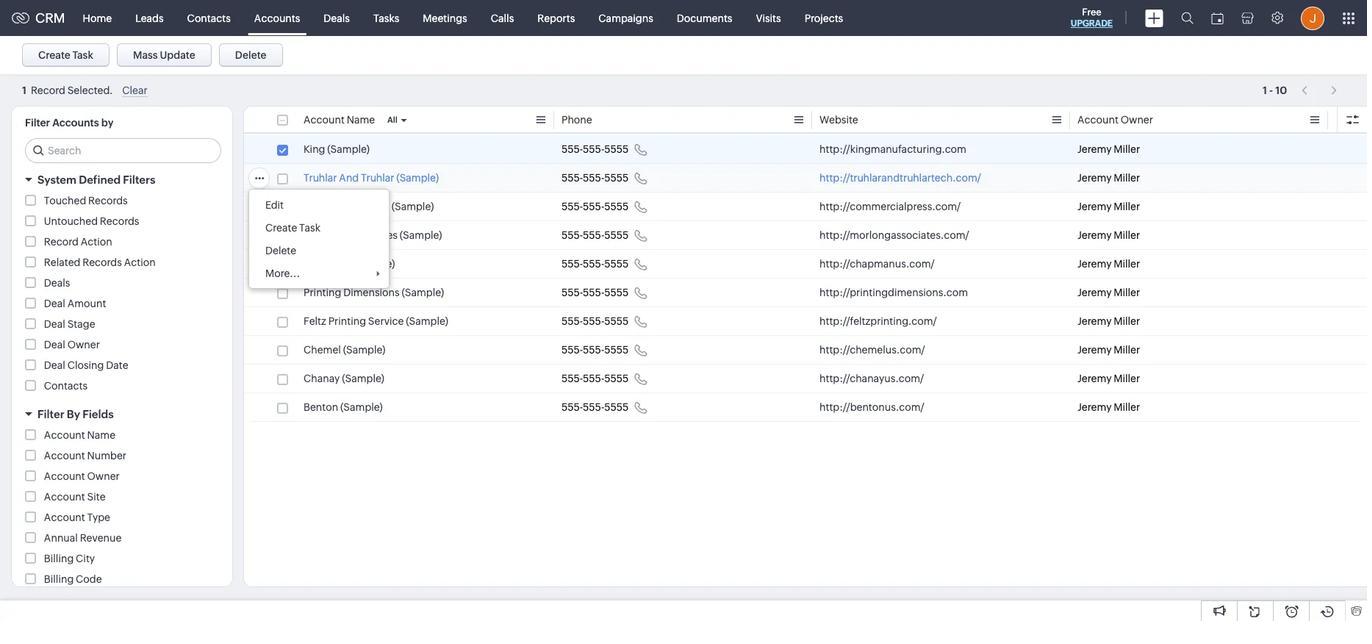 Task type: describe. For each thing, give the bounding box(es) containing it.
by
[[101, 117, 114, 129]]

printing inside feltz printing service (sample) link
[[328, 315, 366, 327]]

commercial press (sample)
[[304, 201, 434, 212]]

http://printingdimensions.com
[[820, 287, 968, 298]]

miller for http://chemelus.com/
[[1114, 344, 1140, 356]]

jeremy miller for http://chemelus.com/
[[1078, 344, 1140, 356]]

miller for http://chanayus.com/
[[1114, 373, 1140, 384]]

account name for account number
[[44, 429, 115, 441]]

miller for http://kingmanufacturing.com
[[1114, 143, 1140, 155]]

fields
[[83, 408, 114, 421]]

system
[[37, 174, 76, 186]]

closing
[[67, 360, 104, 371]]

(sample) right service
[[406, 315, 448, 327]]

jeremy miller for http://kingmanufacturing.com
[[1078, 143, 1140, 155]]

account site
[[44, 491, 106, 503]]

chanay
[[304, 373, 340, 384]]

1 - 10 for first "navigation" from the bottom
[[1263, 85, 1287, 97]]

record
[[31, 85, 65, 96]]

king (sample)
[[304, 143, 370, 155]]

king (sample) link
[[304, 142, 370, 157]]

records for untouched
[[100, 215, 139, 227]]

1 truhlar from the left
[[304, 172, 337, 184]]

filters
[[123, 174, 155, 186]]

website
[[820, 114, 859, 126]]

reports
[[538, 12, 575, 24]]

untouched
[[44, 215, 98, 227]]

mass update button
[[117, 43, 212, 67]]

amount
[[67, 298, 106, 310]]

5555 for http://printingdimensions.com
[[604, 287, 629, 298]]

home
[[83, 12, 112, 24]]

dimensions
[[343, 287, 400, 298]]

http://commercialpress.com/
[[820, 201, 961, 212]]

deal for deal amount
[[44, 298, 65, 310]]

all
[[387, 115, 397, 124]]

name for account number
[[87, 429, 115, 441]]

actions
[[1285, 49, 1321, 61]]

touched
[[44, 195, 86, 207]]

filter by fields button
[[12, 401, 232, 427]]

mass update
[[133, 49, 195, 61]]

create task button
[[22, 43, 109, 67]]

record action
[[44, 236, 112, 248]]

10 for first "navigation" from the bottom
[[1276, 85, 1287, 97]]

(sample) up commercial press (sample) 'link'
[[396, 172, 439, 184]]

site
[[87, 491, 106, 503]]

code
[[76, 573, 102, 585]]

miller for http://printingdimensions.com
[[1114, 287, 1140, 298]]

0 horizontal spatial create
[[38, 49, 70, 61]]

projects link
[[793, 0, 855, 36]]

http://feltzprinting.com/ link
[[820, 314, 937, 329]]

chemel (sample)
[[304, 344, 386, 356]]

leads
[[135, 12, 164, 24]]

edit
[[265, 199, 284, 211]]

5555 for http://chanayus.com/
[[604, 373, 629, 384]]

miller for http://truhlarandtruhlartech.com/
[[1114, 172, 1140, 184]]

http://morlongassociates.com/
[[820, 229, 970, 241]]

(sample) down the chanay (sample) link
[[340, 401, 383, 413]]

2 - from the top
[[1270, 85, 1273, 97]]

0 vertical spatial account owner
[[1078, 114, 1153, 126]]

jeremy miller for http://morlongassociates.com/
[[1078, 229, 1140, 241]]

touched records
[[44, 195, 128, 207]]

jeremy miller for http://commercialpress.com/
[[1078, 201, 1140, 212]]

chanay (sample) link
[[304, 371, 385, 386]]

related
[[44, 257, 80, 268]]

billing city
[[44, 553, 95, 565]]

1 vertical spatial create task
[[265, 222, 321, 234]]

1 horizontal spatial action
[[124, 257, 156, 268]]

create task inside button
[[38, 49, 93, 61]]

printing dimensions (sample) link
[[304, 285, 444, 300]]

1 vertical spatial owner
[[67, 339, 100, 351]]

deal for deal closing date
[[44, 360, 65, 371]]

(sample) up service
[[402, 287, 444, 298]]

meetings link
[[411, 0, 479, 36]]

system defined filters
[[37, 174, 155, 186]]

5555 for http://commercialpress.com/
[[604, 201, 629, 212]]

http://chanayus.com/ link
[[820, 371, 924, 386]]

5555 for http://kingmanufacturing.com
[[604, 143, 629, 155]]

jeremy for http://chapmanus.com/
[[1078, 258, 1112, 270]]

morlong associates (sample)
[[304, 229, 442, 241]]

555-555-5555 for feltz printing service (sample)
[[562, 315, 629, 327]]

1 vertical spatial delete
[[265, 245, 296, 257]]

1 vertical spatial contacts
[[44, 380, 88, 392]]

10 for second "navigation" from the bottom
[[1276, 84, 1287, 96]]

free upgrade
[[1071, 7, 1113, 29]]

revenue
[[80, 532, 122, 544]]

5555 for http://morlongassociates.com/
[[604, 229, 629, 241]]

1 - 10 for second "navigation" from the bottom
[[1263, 84, 1287, 96]]

1 - from the top
[[1270, 84, 1273, 96]]

0 vertical spatial action
[[81, 236, 112, 248]]

edit link
[[249, 193, 389, 216]]

stage
[[67, 318, 95, 330]]

press
[[364, 201, 390, 212]]

date
[[106, 360, 128, 371]]

(sample) down chemel (sample) link
[[342, 373, 385, 384]]

chemel (sample) link
[[304, 343, 386, 357]]

http://commercialpress.com/ link
[[820, 199, 961, 214]]

jeremy for http://kingmanufacturing.com
[[1078, 143, 1112, 155]]

documents link
[[665, 0, 744, 36]]

printing inside printing dimensions (sample) link
[[304, 287, 341, 298]]

http://morlongassociates.com/ link
[[820, 228, 970, 243]]

http://kingmanufacturing.com
[[820, 143, 967, 155]]

1 horizontal spatial contacts
[[187, 12, 231, 24]]

miller for http://bentonus.com/
[[1114, 401, 1140, 413]]

commercial
[[304, 201, 362, 212]]

phone
[[562, 114, 592, 126]]

billing for billing city
[[44, 553, 74, 565]]

http://truhlarandtruhlartech.com/
[[820, 172, 981, 184]]

mass
[[133, 49, 158, 61]]

crm link
[[12, 10, 65, 26]]

555-555-5555 for king (sample)
[[562, 143, 629, 155]]

printing dimensions (sample)
[[304, 287, 444, 298]]

deal for deal owner
[[44, 339, 65, 351]]

chapman
[[304, 258, 351, 270]]

annual
[[44, 532, 78, 544]]

1 for second "navigation" from the bottom
[[1263, 84, 1267, 96]]

jeremy for http://morlongassociates.com/
[[1078, 229, 1112, 241]]

account type
[[44, 512, 110, 523]]

home link
[[71, 0, 124, 36]]

free
[[1082, 7, 1102, 18]]

deal stage
[[44, 318, 95, 330]]

annual revenue
[[44, 532, 122, 544]]

jeremy miller for http://printingdimensions.com
[[1078, 287, 1140, 298]]

filter for filter accounts by
[[25, 117, 50, 129]]

benton (sample)
[[304, 401, 383, 413]]

1 horizontal spatial create
[[265, 222, 297, 234]]

1 navigation from the top
[[1295, 79, 1345, 101]]

calls
[[491, 12, 514, 24]]

jeremy miller for http://truhlarandtruhlartech.com/
[[1078, 172, 1140, 184]]



Task type: locate. For each thing, give the bounding box(es) containing it.
name left "all"
[[347, 114, 375, 126]]

filter by fields
[[37, 408, 114, 421]]

2 1 - 10 from the top
[[1263, 85, 1287, 97]]

king
[[304, 143, 325, 155]]

2 navigation from the top
[[1295, 80, 1345, 101]]

record
[[44, 236, 79, 248]]

http://chapmanus.com/ link
[[820, 257, 935, 271]]

(sample) up "printing dimensions (sample)"
[[353, 258, 395, 270]]

3 deal from the top
[[44, 339, 65, 351]]

documents
[[677, 12, 733, 24]]

associates
[[346, 229, 398, 241]]

task down edit link
[[299, 222, 321, 234]]

deal left stage
[[44, 318, 65, 330]]

jeremy miller for http://feltzprinting.com/
[[1078, 315, 1140, 327]]

row group containing king (sample)
[[244, 135, 1367, 422]]

campaigns
[[599, 12, 653, 24]]

4 miller from the top
[[1114, 229, 1140, 241]]

feltz printing service (sample) link
[[304, 314, 448, 329]]

6 555-555-5555 from the top
[[562, 287, 629, 298]]

name
[[347, 114, 375, 126], [87, 429, 115, 441]]

delete button
[[219, 43, 283, 67]]

create task
[[38, 49, 93, 61], [265, 222, 321, 234]]

create account
[[1139, 49, 1215, 61]]

3 555-555-5555 from the top
[[562, 201, 629, 212]]

7 jeremy miller from the top
[[1078, 315, 1140, 327]]

deal down deal owner
[[44, 360, 65, 371]]

0 horizontal spatial truhlar
[[304, 172, 337, 184]]

accounts inside "link"
[[254, 12, 300, 24]]

4 555-555-5555 from the top
[[562, 229, 629, 241]]

555-555-5555 for chemel (sample)
[[562, 344, 629, 356]]

1 deal from the top
[[44, 298, 65, 310]]

benton (sample) link
[[304, 400, 383, 415]]

miller for http://commercialpress.com/
[[1114, 201, 1140, 212]]

meetings
[[423, 12, 467, 24]]

chapman (sample) link
[[304, 257, 395, 271]]

deals left tasks "link"
[[324, 12, 350, 24]]

jeremy miller for http://chanayus.com/
[[1078, 373, 1140, 384]]

http://chanayus.com/
[[820, 373, 924, 384]]

9 jeremy miller from the top
[[1078, 373, 1140, 384]]

1 horizontal spatial truhlar
[[361, 172, 394, 184]]

0 horizontal spatial accounts
[[52, 117, 99, 129]]

task up selected.
[[72, 49, 93, 61]]

truhlar up edit link
[[304, 172, 337, 184]]

9 555-555-5555 from the top
[[562, 373, 629, 384]]

http://kingmanufacturing.com link
[[820, 142, 967, 157]]

(sample)
[[327, 143, 370, 155], [396, 172, 439, 184], [392, 201, 434, 212], [400, 229, 442, 241], [353, 258, 395, 270], [402, 287, 444, 298], [406, 315, 448, 327], [343, 344, 386, 356], [342, 373, 385, 384], [340, 401, 383, 413]]

1 horizontal spatial account owner
[[1078, 114, 1153, 126]]

morlong associates (sample) link
[[304, 228, 442, 243]]

4 jeremy miller from the top
[[1078, 229, 1140, 241]]

0 horizontal spatial action
[[81, 236, 112, 248]]

billing
[[44, 553, 74, 565], [44, 573, 74, 585]]

0 vertical spatial create task
[[38, 49, 93, 61]]

(sample) right associates
[[400, 229, 442, 241]]

jeremy miller for http://chapmanus.com/
[[1078, 258, 1140, 270]]

5555 for http://chemelus.com/
[[604, 344, 629, 356]]

5555 for http://chapmanus.com/
[[604, 258, 629, 270]]

0 vertical spatial owner
[[1121, 114, 1153, 126]]

8 miller from the top
[[1114, 344, 1140, 356]]

upgrade
[[1071, 18, 1113, 29]]

account name for all
[[304, 114, 375, 126]]

number
[[87, 450, 126, 462]]

1 for first "navigation" from the bottom
[[1263, 85, 1267, 97]]

deal up deal stage
[[44, 298, 65, 310]]

jeremy
[[1078, 143, 1112, 155], [1078, 172, 1112, 184], [1078, 201, 1112, 212], [1078, 229, 1112, 241], [1078, 258, 1112, 270], [1078, 287, 1112, 298], [1078, 315, 1112, 327], [1078, 344, 1112, 356], [1078, 373, 1112, 384], [1078, 401, 1112, 413]]

http://feltzprinting.com/
[[820, 315, 937, 327]]

jeremy for http://chanayus.com/
[[1078, 373, 1112, 384]]

1 555-555-5555 from the top
[[562, 143, 629, 155]]

create
[[38, 49, 70, 61], [1139, 49, 1172, 61], [265, 222, 297, 234]]

clear
[[122, 85, 148, 96]]

7 555-555-5555 from the top
[[562, 315, 629, 327]]

555-
[[562, 143, 583, 155], [583, 143, 604, 155], [562, 172, 583, 184], [583, 172, 604, 184], [562, 201, 583, 212], [583, 201, 604, 212], [562, 229, 583, 241], [583, 229, 604, 241], [562, 258, 583, 270], [583, 258, 604, 270], [562, 287, 583, 298], [583, 287, 604, 298], [562, 315, 583, 327], [583, 315, 604, 327], [562, 344, 583, 356], [583, 344, 604, 356], [562, 373, 583, 384], [583, 373, 604, 384], [562, 401, 583, 413], [583, 401, 604, 413]]

2 5555 from the top
[[604, 172, 629, 184]]

10 jeremy from the top
[[1078, 401, 1112, 413]]

account name up account number
[[44, 429, 115, 441]]

2 horizontal spatial create
[[1139, 49, 1172, 61]]

1 vertical spatial printing
[[328, 315, 366, 327]]

billing down billing city
[[44, 573, 74, 585]]

0 vertical spatial deals
[[324, 12, 350, 24]]

jeremy miller for http://bentonus.com/
[[1078, 401, 1140, 413]]

1 horizontal spatial accounts
[[254, 12, 300, 24]]

4 5555 from the top
[[604, 229, 629, 241]]

5 miller from the top
[[1114, 258, 1140, 270]]

4 jeremy from the top
[[1078, 229, 1112, 241]]

1 horizontal spatial deals
[[324, 12, 350, 24]]

chemel
[[304, 344, 341, 356]]

0 vertical spatial billing
[[44, 553, 74, 565]]

1 vertical spatial task
[[299, 222, 321, 234]]

1 horizontal spatial create task
[[265, 222, 321, 234]]

6 miller from the top
[[1114, 287, 1140, 298]]

3 5555 from the top
[[604, 201, 629, 212]]

visits
[[756, 12, 781, 24]]

accounts up delete button
[[254, 12, 300, 24]]

0 vertical spatial accounts
[[254, 12, 300, 24]]

contacts
[[187, 12, 231, 24], [44, 380, 88, 392]]

calls link
[[479, 0, 526, 36]]

8 5555 from the top
[[604, 344, 629, 356]]

9 5555 from the top
[[604, 373, 629, 384]]

2 jeremy miller from the top
[[1078, 172, 1140, 184]]

printing down 'chapman' at the left top
[[304, 287, 341, 298]]

create task down edit at the left of the page
[[265, 222, 321, 234]]

deals down "related"
[[44, 277, 70, 289]]

deal amount
[[44, 298, 106, 310]]

5 5555 from the top
[[604, 258, 629, 270]]

morlong
[[304, 229, 344, 241]]

8 jeremy miller from the top
[[1078, 344, 1140, 356]]

9 jeremy from the top
[[1078, 373, 1112, 384]]

1 horizontal spatial account name
[[304, 114, 375, 126]]

1 10 from the top
[[1276, 84, 1287, 96]]

deals link
[[312, 0, 362, 36]]

contacts up "update" on the left
[[187, 12, 231, 24]]

filter inside dropdown button
[[37, 408, 64, 421]]

2 jeremy from the top
[[1078, 172, 1112, 184]]

jeremy for http://feltzprinting.com/
[[1078, 315, 1112, 327]]

account name up "king (sample)"
[[304, 114, 375, 126]]

and
[[339, 172, 359, 184]]

2 miller from the top
[[1114, 172, 1140, 184]]

4 deal from the top
[[44, 360, 65, 371]]

deals
[[324, 12, 350, 24], [44, 277, 70, 289]]

accounts
[[254, 12, 300, 24], [52, 117, 99, 129]]

(sample) inside 'link'
[[392, 201, 434, 212]]

0 horizontal spatial account name
[[44, 429, 115, 441]]

truhlar up press
[[361, 172, 394, 184]]

1 1 - 10 from the top
[[1263, 84, 1287, 96]]

jeremy miller
[[1078, 143, 1140, 155], [1078, 172, 1140, 184], [1078, 201, 1140, 212], [1078, 229, 1140, 241], [1078, 258, 1140, 270], [1078, 287, 1140, 298], [1078, 315, 1140, 327], [1078, 344, 1140, 356], [1078, 373, 1140, 384], [1078, 401, 1140, 413]]

1 vertical spatial action
[[124, 257, 156, 268]]

related records action
[[44, 257, 156, 268]]

2 truhlar from the left
[[361, 172, 394, 184]]

printing up chemel (sample)
[[328, 315, 366, 327]]

visits link
[[744, 0, 793, 36]]

filter for filter by fields
[[37, 408, 64, 421]]

555-555-5555 for morlong associates (sample)
[[562, 229, 629, 241]]

http://chemelus.com/
[[820, 344, 925, 356]]

filter down record
[[25, 117, 50, 129]]

defined
[[79, 174, 121, 186]]

billing down annual
[[44, 553, 74, 565]]

555-555-5555 for commercial press (sample)
[[562, 201, 629, 212]]

1 vertical spatial filter
[[37, 408, 64, 421]]

jeremy for http://commercialpress.com/
[[1078, 201, 1112, 212]]

tasks
[[373, 12, 399, 24]]

5555 for http://feltzprinting.com/
[[604, 315, 629, 327]]

0 vertical spatial filter
[[25, 117, 50, 129]]

3 miller from the top
[[1114, 201, 1140, 212]]

1 5555 from the top
[[604, 143, 629, 155]]

(sample) up and at the top of the page
[[327, 143, 370, 155]]

by
[[67, 408, 80, 421]]

1 vertical spatial account name
[[44, 429, 115, 441]]

contacts link
[[175, 0, 242, 36]]

http://truhlarandtruhlartech.com/ link
[[820, 171, 981, 185]]

3 jeremy from the top
[[1078, 201, 1112, 212]]

0 horizontal spatial name
[[87, 429, 115, 441]]

6 jeremy miller from the top
[[1078, 287, 1140, 298]]

untouched records
[[44, 215, 139, 227]]

0 vertical spatial name
[[347, 114, 375, 126]]

records down defined
[[88, 195, 128, 207]]

5 jeremy from the top
[[1078, 258, 1112, 270]]

5555
[[604, 143, 629, 155], [604, 172, 629, 184], [604, 201, 629, 212], [604, 229, 629, 241], [604, 258, 629, 270], [604, 287, 629, 298], [604, 315, 629, 327], [604, 344, 629, 356], [604, 373, 629, 384], [604, 401, 629, 413]]

miller for http://morlongassociates.com/
[[1114, 229, 1140, 241]]

1 vertical spatial billing
[[44, 573, 74, 585]]

deal for deal stage
[[44, 318, 65, 330]]

5 jeremy miller from the top
[[1078, 258, 1140, 270]]

0 vertical spatial printing
[[304, 287, 341, 298]]

0 vertical spatial records
[[88, 195, 128, 207]]

printing
[[304, 287, 341, 298], [328, 315, 366, 327]]

1 jeremy miller from the top
[[1078, 143, 1140, 155]]

1 jeremy from the top
[[1078, 143, 1112, 155]]

0 vertical spatial task
[[72, 49, 93, 61]]

contacts down closing in the left bottom of the page
[[44, 380, 88, 392]]

billing code
[[44, 573, 102, 585]]

2 vertical spatial records
[[83, 257, 122, 268]]

1 vertical spatial name
[[87, 429, 115, 441]]

1 billing from the top
[[44, 553, 74, 565]]

(sample) down feltz printing service (sample)
[[343, 344, 386, 356]]

account inside button
[[1174, 49, 1215, 61]]

0 horizontal spatial account owner
[[44, 471, 120, 482]]

name down fields on the bottom left
[[87, 429, 115, 441]]

account number
[[44, 450, 126, 462]]

task inside create task button
[[72, 49, 93, 61]]

billing for billing code
[[44, 573, 74, 585]]

2 555-555-5555 from the top
[[562, 172, 629, 184]]

1 vertical spatial account owner
[[44, 471, 120, 482]]

http://bentonus.com/ link
[[820, 400, 925, 415]]

records for touched
[[88, 195, 128, 207]]

deal owner
[[44, 339, 100, 351]]

0 horizontal spatial task
[[72, 49, 93, 61]]

Search text field
[[26, 139, 221, 162]]

5 555-555-5555 from the top
[[562, 258, 629, 270]]

0 horizontal spatial contacts
[[44, 380, 88, 392]]

1
[[1263, 84, 1267, 96], [22, 85, 26, 96], [1263, 85, 1267, 97]]

action down untouched records
[[124, 257, 156, 268]]

2 10 from the top
[[1276, 85, 1287, 97]]

10 5555 from the top
[[604, 401, 629, 413]]

555-555-5555 for benton (sample)
[[562, 401, 629, 413]]

records down touched records
[[100, 215, 139, 227]]

action up 'related records action'
[[81, 236, 112, 248]]

miller for http://feltzprinting.com/
[[1114, 315, 1140, 327]]

0 vertical spatial account name
[[304, 114, 375, 126]]

deal down deal stage
[[44, 339, 65, 351]]

leads link
[[124, 0, 175, 36]]

row group
[[244, 135, 1367, 422]]

owner
[[1121, 114, 1153, 126], [67, 339, 100, 351], [87, 471, 120, 482]]

7 5555 from the top
[[604, 315, 629, 327]]

3 jeremy miller from the top
[[1078, 201, 1140, 212]]

555-555-5555 for printing dimensions (sample)
[[562, 287, 629, 298]]

name for all
[[347, 114, 375, 126]]

campaigns link
[[587, 0, 665, 36]]

projects
[[805, 12, 843, 24]]

task
[[72, 49, 93, 61], [299, 222, 321, 234]]

1 vertical spatial accounts
[[52, 117, 99, 129]]

jeremy for http://printingdimensions.com
[[1078, 287, 1112, 298]]

delete up more...
[[265, 245, 296, 257]]

jeremy for http://chemelus.com/
[[1078, 344, 1112, 356]]

10 555-555-5555 from the top
[[562, 401, 629, 413]]

10
[[1276, 84, 1287, 96], [1276, 85, 1287, 97]]

deal
[[44, 298, 65, 310], [44, 318, 65, 330], [44, 339, 65, 351], [44, 360, 65, 371]]

1 vertical spatial deals
[[44, 277, 70, 289]]

1 miller from the top
[[1114, 143, 1140, 155]]

records for related
[[83, 257, 122, 268]]

truhlar and truhlar (sample) link
[[304, 171, 439, 185]]

8 555-555-5555 from the top
[[562, 344, 629, 356]]

crm
[[35, 10, 65, 26]]

filter left by
[[37, 408, 64, 421]]

1 horizontal spatial task
[[299, 222, 321, 234]]

1 horizontal spatial name
[[347, 114, 375, 126]]

jeremy for http://truhlarandtruhlartech.com/
[[1078, 172, 1112, 184]]

5555 for http://bentonus.com/
[[604, 401, 629, 413]]

records down "record action"
[[83, 257, 122, 268]]

http://chapmanus.com/
[[820, 258, 935, 270]]

delete
[[235, 49, 267, 61], [265, 245, 296, 257]]

commercial press (sample) link
[[304, 199, 434, 214]]

6 5555 from the top
[[604, 287, 629, 298]]

navigation
[[1295, 79, 1345, 101], [1295, 80, 1345, 101]]

10 miller from the top
[[1114, 401, 1140, 413]]

0 horizontal spatial deals
[[44, 277, 70, 289]]

delete down accounts "link"
[[235, 49, 267, 61]]

jeremy for http://bentonus.com/
[[1078, 401, 1112, 413]]

(sample) right press
[[392, 201, 434, 212]]

7 jeremy from the top
[[1078, 315, 1112, 327]]

6 jeremy from the top
[[1078, 287, 1112, 298]]

2 deal from the top
[[44, 318, 65, 330]]

0 vertical spatial contacts
[[187, 12, 231, 24]]

0 vertical spatial delete
[[235, 49, 267, 61]]

2 billing from the top
[[44, 573, 74, 585]]

8 jeremy from the top
[[1078, 344, 1112, 356]]

9 miller from the top
[[1114, 373, 1140, 384]]

1 vertical spatial records
[[100, 215, 139, 227]]

0 horizontal spatial create task
[[38, 49, 93, 61]]

5555 for http://truhlarandtruhlartech.com/
[[604, 172, 629, 184]]

accounts left by in the top left of the page
[[52, 117, 99, 129]]

555-555-5555 for truhlar and truhlar (sample)
[[562, 172, 629, 184]]

1 record selected.
[[22, 85, 113, 96]]

10 jeremy miller from the top
[[1078, 401, 1140, 413]]

delete inside delete button
[[235, 49, 267, 61]]

7 miller from the top
[[1114, 315, 1140, 327]]

truhlar
[[304, 172, 337, 184], [361, 172, 394, 184]]

555-555-5555 for chapman (sample)
[[562, 258, 629, 270]]

555-555-5555 for chanay (sample)
[[562, 373, 629, 384]]

miller for http://chapmanus.com/
[[1114, 258, 1140, 270]]

2 vertical spatial owner
[[87, 471, 120, 482]]

create task up 1 record selected.
[[38, 49, 93, 61]]



Task type: vqa. For each thing, say whether or not it's contained in the screenshot.


